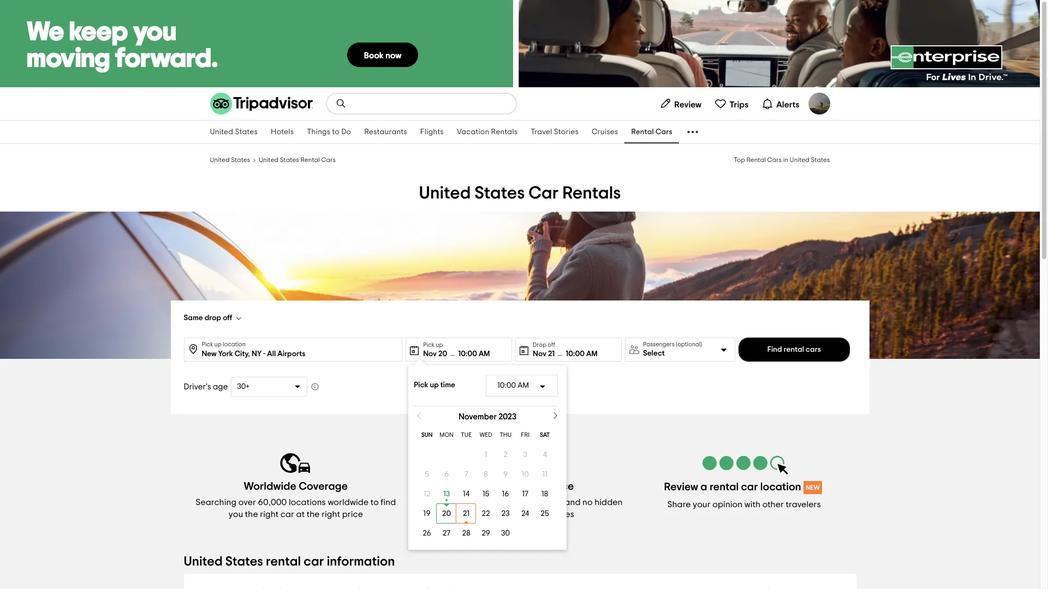 Task type: describe. For each thing, give the bounding box(es) containing it.
2023
[[499, 414, 517, 422]]

trips
[[730, 100, 749, 109]]

no
[[583, 499, 593, 507]]

tue nov 07 2023 cell
[[457, 465, 476, 485]]

driver's age
[[184, 383, 228, 391]]

1 horizontal spatial with
[[745, 501, 761, 510]]

17
[[522, 491, 529, 499]]

wed nov 15 2023 cell
[[476, 485, 496, 505]]

at
[[296, 511, 305, 520]]

a
[[701, 482, 708, 493]]

hotels link
[[264, 121, 301, 144]]

row containing 1
[[417, 446, 555, 465]]

am for 21
[[587, 350, 598, 358]]

sun nov 19 2023 cell
[[417, 505, 437, 524]]

and
[[565, 499, 581, 507]]

vacation rentals link
[[451, 121, 525, 144]]

free
[[418, 499, 435, 507]]

new
[[806, 485, 820, 492]]

1 horizontal spatial rental
[[632, 128, 654, 136]]

0 horizontal spatial rental
[[301, 157, 320, 163]]

nov 20
[[423, 350, 448, 358]]

thu nov 23 2023 cell
[[496, 505, 516, 524]]

15
[[483, 491, 490, 499]]

5
[[425, 471, 429, 479]]

fri nov 10 2023 cell
[[516, 465, 535, 485]]

top rental cars in united states
[[734, 157, 831, 163]]

book
[[466, 482, 491, 493]]

1 horizontal spatial location
[[761, 482, 802, 493]]

alerts link
[[758, 93, 804, 115]]

cruises
[[592, 128, 619, 136]]

same drop off
[[184, 315, 233, 322]]

credit
[[511, 511, 535, 520]]

restaurants
[[364, 128, 407, 136]]

charges
[[466, 511, 499, 520]]

cruises link
[[586, 121, 625, 144]]

10:00 am for nov 21
[[566, 350, 598, 358]]

you
[[229, 511, 243, 520]]

flights link
[[414, 121, 451, 144]]

travelers
[[786, 501, 822, 510]]

united states for topmost the united states link
[[210, 128, 258, 136]]

do
[[342, 128, 351, 136]]

1 horizontal spatial 21
[[548, 350, 555, 358]]

30
[[502, 530, 510, 538]]

pick for pick up
[[423, 342, 435, 348]]

sat nov 11 2023 cell
[[535, 465, 555, 485]]

united states for bottommost the united states link
[[210, 157, 250, 163]]

rental inside button
[[784, 346, 805, 354]]

find
[[768, 346, 783, 354]]

3
[[524, 452, 528, 459]]

1 horizontal spatial 10:00 am
[[498, 382, 529, 390]]

sat nov 18 2023 cell
[[535, 485, 555, 505]]

top
[[734, 157, 746, 163]]

drop off
[[533, 342, 556, 348]]

mon nov 20 2023 cell
[[437, 505, 457, 524]]

1 vertical spatial off
[[548, 342, 556, 348]]

united states car rentals
[[419, 185, 621, 202]]

advertisement region
[[0, 0, 1041, 87]]

find rental cars button
[[739, 338, 850, 362]]

november 2023
[[459, 414, 517, 422]]

sat
[[540, 433, 550, 439]]

27
[[443, 530, 451, 538]]

10:00 for 21
[[566, 350, 585, 358]]

book with confidence
[[466, 482, 574, 493]]

tue nov 21 2023 cell
[[457, 505, 476, 524]]

trips link
[[711, 93, 753, 115]]

24
[[522, 511, 529, 518]]

row group inside november 2023 grid
[[417, 446, 558, 544]]

9
[[504, 471, 508, 479]]

hidden
[[595, 499, 623, 507]]

drop
[[205, 315, 221, 322]]

locations
[[289, 499, 326, 507]]

coverage
[[299, 482, 348, 493]]

0 vertical spatial 20
[[439, 350, 448, 358]]

row containing 5
[[417, 465, 555, 485]]

fri
[[521, 433, 530, 439]]

2 right from the left
[[322, 511, 340, 520]]

stories
[[554, 128, 579, 136]]

sat nov 04 2023 cell
[[535, 446, 555, 465]]

vacation
[[457, 128, 490, 136]]

searching over 60,000 locations worldwide to find you the right car at the right price
[[196, 499, 396, 520]]

2 the from the left
[[307, 511, 320, 520]]

or
[[501, 511, 509, 520]]

16
[[502, 491, 510, 499]]

worldwide
[[328, 499, 369, 507]]

19
[[424, 511, 431, 518]]

21 inside cell
[[463, 511, 470, 518]]

nov for nov 21
[[533, 350, 547, 358]]

pick up time
[[414, 382, 456, 390]]

row containing 19
[[417, 505, 555, 524]]

information
[[327, 556, 395, 569]]

things
[[307, 128, 331, 136]]

10
[[522, 471, 529, 479]]

hotels
[[271, 128, 294, 136]]

1
[[485, 452, 488, 459]]

sun
[[422, 433, 433, 439]]

find rental cars
[[768, 346, 822, 354]]

things to do link
[[301, 121, 358, 144]]

pick up
[[423, 342, 443, 348]]

cars
[[806, 346, 822, 354]]

2 horizontal spatial cars
[[768, 157, 782, 163]]

11
[[543, 471, 548, 479]]

free cancellations on most bookings and no hidden charges or credit card fees
[[418, 499, 623, 520]]

thu nov 02 2023 cell
[[496, 446, 516, 465]]

28
[[463, 530, 471, 538]]

review for review a rental car location new
[[665, 482, 699, 493]]

2
[[504, 452, 508, 459]]

26
[[423, 530, 431, 538]]

10:00 am for nov 20
[[458, 350, 490, 358]]

drop
[[533, 342, 547, 348]]

flights
[[421, 128, 444, 136]]

sat nov 25 2023 cell
[[535, 505, 555, 524]]



Task type: vqa. For each thing, say whether or not it's contained in the screenshot.
Search to the right
no



Task type: locate. For each thing, give the bounding box(es) containing it.
City or Airport text field
[[202, 339, 398, 361]]

off right the drop at bottom left
[[223, 315, 233, 322]]

1 right from the left
[[260, 511, 279, 520]]

the right at
[[307, 511, 320, 520]]

up up nov 20
[[436, 342, 443, 348]]

car inside searching over 60,000 locations worldwide to find you the right car at the right price
[[281, 511, 294, 520]]

1 vertical spatial united states link
[[210, 155, 250, 164]]

car for location
[[742, 482, 759, 493]]

2 horizontal spatial 10:00
[[566, 350, 585, 358]]

10:00 right nov 20
[[458, 350, 477, 358]]

1 vertical spatial rentals
[[563, 185, 621, 202]]

nov down drop
[[533, 350, 547, 358]]

review for review
[[675, 100, 702, 109]]

with down review a rental car location new
[[745, 501, 761, 510]]

18
[[542, 491, 549, 499]]

rental up 'opinion'
[[710, 482, 739, 493]]

0 horizontal spatial with
[[493, 482, 514, 493]]

car
[[742, 482, 759, 493], [281, 511, 294, 520], [304, 556, 324, 569]]

pick for pick up time
[[414, 382, 429, 390]]

30+
[[237, 383, 250, 391]]

cancellations
[[437, 499, 491, 507]]

nov down 'pick up'
[[423, 350, 437, 358]]

share
[[668, 501, 691, 510]]

(optional)
[[676, 342, 703, 348]]

nov
[[423, 350, 437, 358], [533, 350, 547, 358]]

1 horizontal spatial rental
[[710, 482, 739, 493]]

profile picture image
[[809, 93, 831, 115]]

1 horizontal spatial to
[[371, 499, 379, 507]]

car
[[529, 185, 559, 202]]

0 horizontal spatial car
[[281, 511, 294, 520]]

1 vertical spatial rental
[[710, 482, 739, 493]]

0 horizontal spatial right
[[260, 511, 279, 520]]

0 horizontal spatial am
[[479, 350, 490, 358]]

thu nov 16 2023 cell
[[496, 485, 516, 505]]

0 horizontal spatial rentals
[[491, 128, 518, 136]]

0 horizontal spatial 10:00
[[458, 350, 477, 358]]

1 horizontal spatial am
[[518, 382, 529, 390]]

2 nov from the left
[[533, 350, 547, 358]]

0 horizontal spatial the
[[245, 511, 258, 520]]

to
[[332, 128, 340, 136], [371, 499, 379, 507]]

rental right the cruises
[[632, 128, 654, 136]]

on
[[493, 499, 504, 507]]

1 nov from the left
[[423, 350, 437, 358]]

rental right "top"
[[747, 157, 766, 163]]

21
[[548, 350, 555, 358], [463, 511, 470, 518]]

20
[[439, 350, 448, 358], [443, 511, 451, 518]]

tripadvisor image
[[210, 93, 313, 115]]

1 vertical spatial car
[[281, 511, 294, 520]]

over
[[239, 499, 256, 507]]

wed nov 08 2023 cell
[[476, 465, 496, 485]]

0 horizontal spatial nov
[[423, 350, 437, 358]]

6 row from the top
[[417, 524, 555, 544]]

None search field
[[327, 94, 516, 114]]

alerts
[[777, 100, 800, 109]]

0 horizontal spatial 21
[[463, 511, 470, 518]]

1 the from the left
[[245, 511, 258, 520]]

wed
[[480, 433, 493, 439]]

review up share
[[665, 482, 699, 493]]

nov for nov 20
[[423, 350, 437, 358]]

rental for location
[[710, 482, 739, 493]]

0 vertical spatial review
[[675, 100, 702, 109]]

review a rental car location new
[[665, 482, 820, 493]]

thu
[[500, 433, 512, 439]]

mon nov 06 2023 cell
[[437, 465, 457, 485]]

0 vertical spatial to
[[332, 128, 340, 136]]

fri nov 03 2023 cell
[[516, 446, 535, 465]]

1 horizontal spatial 10:00
[[498, 382, 516, 390]]

0 horizontal spatial cars
[[322, 157, 336, 163]]

right down worldwide
[[322, 511, 340, 520]]

1 vertical spatial review
[[665, 482, 699, 493]]

row group containing 1
[[417, 446, 558, 544]]

0 vertical spatial rentals
[[491, 128, 518, 136]]

pick for pick up location
[[202, 342, 213, 348]]

card
[[537, 511, 556, 520]]

0 vertical spatial location
[[223, 342, 246, 348]]

10:00 am right nov 20
[[458, 350, 490, 358]]

fri nov 17 2023 cell
[[516, 485, 535, 505]]

2 horizontal spatial rental
[[747, 157, 766, 163]]

rental cars link
[[625, 121, 680, 144]]

2 row from the top
[[417, 446, 555, 465]]

tue nov 14 2023 cell
[[457, 485, 476, 505]]

4 row from the top
[[417, 485, 555, 505]]

cars left in on the right top of page
[[768, 157, 782, 163]]

10:00 up 2023
[[498, 382, 516, 390]]

21 down the cancellations
[[463, 511, 470, 518]]

row
[[417, 426, 555, 446], [417, 446, 555, 465], [417, 465, 555, 485], [417, 485, 555, 505], [417, 505, 555, 524], [417, 524, 555, 544]]

3 row from the top
[[417, 465, 555, 485]]

up
[[214, 342, 222, 348], [436, 342, 443, 348], [430, 382, 439, 390]]

cars
[[656, 128, 673, 136], [322, 157, 336, 163], [768, 157, 782, 163]]

worldwide
[[244, 482, 297, 493]]

tue nov 28 2023 cell
[[457, 524, 476, 544]]

2 united states from the top
[[210, 157, 250, 163]]

rentals right car
[[563, 185, 621, 202]]

0 horizontal spatial location
[[223, 342, 246, 348]]

united states rental car information
[[184, 556, 395, 569]]

restaurants link
[[358, 121, 414, 144]]

mon nov 27 2023 cell
[[437, 524, 457, 544]]

1 vertical spatial to
[[371, 499, 379, 507]]

sun nov 26 2023 cell
[[417, 524, 437, 544]]

the down over
[[245, 511, 258, 520]]

1 vertical spatial location
[[761, 482, 802, 493]]

0 vertical spatial 21
[[548, 350, 555, 358]]

travel stories link
[[525, 121, 586, 144]]

2 horizontal spatial 10:00 am
[[566, 350, 598, 358]]

thu nov 30 2023 cell
[[496, 524, 516, 544]]

car left information
[[304, 556, 324, 569]]

to left "do"
[[332, 128, 340, 136]]

confidence
[[516, 482, 574, 493]]

pick up location
[[202, 342, 246, 348]]

22
[[482, 511, 490, 518]]

cars down things to do link
[[322, 157, 336, 163]]

pick up nov 20
[[423, 342, 435, 348]]

25
[[541, 511, 549, 518]]

car up share your opinion with other travelers
[[742, 482, 759, 493]]

row containing sun
[[417, 426, 555, 446]]

searching
[[196, 499, 237, 507]]

1 horizontal spatial right
[[322, 511, 340, 520]]

things to do
[[307, 128, 351, 136]]

mon nov 13 2023 cell
[[437, 485, 457, 505]]

united states rental cars
[[259, 157, 336, 163]]

november 2023 grid
[[409, 414, 567, 544]]

united states link
[[203, 121, 264, 144], [210, 155, 250, 164]]

november
[[459, 414, 497, 422]]

1 horizontal spatial off
[[548, 342, 556, 348]]

location down same drop off
[[223, 342, 246, 348]]

1 vertical spatial united states
[[210, 157, 250, 163]]

1 horizontal spatial car
[[304, 556, 324, 569]]

rental down things
[[301, 157, 320, 163]]

21 down "drop off"
[[548, 350, 555, 358]]

united states
[[210, 128, 258, 136], [210, 157, 250, 163]]

2 vertical spatial rental
[[266, 556, 301, 569]]

select
[[643, 350, 665, 358]]

23
[[502, 511, 510, 518]]

pick down same drop off
[[202, 342, 213, 348]]

up for pick up location
[[214, 342, 222, 348]]

passengers (optional) select
[[643, 342, 703, 358]]

united states inside the united states link
[[210, 128, 258, 136]]

wed nov 01 2023 cell
[[476, 446, 496, 465]]

2 horizontal spatial rental
[[784, 346, 805, 354]]

1 horizontal spatial rentals
[[563, 185, 621, 202]]

bookings
[[527, 499, 563, 507]]

0 vertical spatial united states
[[210, 128, 258, 136]]

review left "trips" link
[[675, 100, 702, 109]]

0 horizontal spatial to
[[332, 128, 340, 136]]

sun nov 12 2023 cell
[[417, 485, 437, 505]]

1 horizontal spatial the
[[307, 511, 320, 520]]

the
[[245, 511, 258, 520], [307, 511, 320, 520]]

pick left time
[[414, 382, 429, 390]]

1 row from the top
[[417, 426, 555, 446]]

search image
[[336, 98, 347, 109]]

states
[[235, 128, 258, 136], [231, 157, 250, 163], [280, 157, 299, 163], [811, 157, 831, 163], [475, 185, 525, 202], [226, 556, 263, 569]]

0 vertical spatial off
[[223, 315, 233, 322]]

off up nov 21
[[548, 342, 556, 348]]

review link
[[656, 93, 706, 115]]

10:00 am up 2023
[[498, 382, 529, 390]]

up for pick up
[[436, 342, 443, 348]]

am
[[479, 350, 490, 358], [587, 350, 598, 358], [518, 382, 529, 390]]

20 inside cell
[[443, 511, 451, 518]]

to left find
[[371, 499, 379, 507]]

1 vertical spatial with
[[745, 501, 761, 510]]

1 horizontal spatial nov
[[533, 350, 547, 358]]

row containing 12
[[417, 485, 555, 505]]

2 horizontal spatial am
[[587, 350, 598, 358]]

20 right sun nov 19 2023 cell
[[443, 511, 451, 518]]

row group
[[417, 446, 558, 544]]

2 vertical spatial car
[[304, 556, 324, 569]]

1 horizontal spatial cars
[[656, 128, 673, 136]]

fri nov 24 2023 cell
[[516, 505, 535, 524]]

rental down at
[[266, 556, 301, 569]]

up down the drop at bottom left
[[214, 342, 222, 348]]

rental right find
[[784, 346, 805, 354]]

share your opinion with other travelers
[[668, 501, 822, 510]]

10:00 for 20
[[458, 350, 477, 358]]

location
[[223, 342, 246, 348], [761, 482, 802, 493]]

mon
[[440, 433, 454, 439]]

0 horizontal spatial 10:00 am
[[458, 350, 490, 358]]

age
[[213, 383, 228, 391]]

rental
[[784, 346, 805, 354], [710, 482, 739, 493], [266, 556, 301, 569]]

0 horizontal spatial off
[[223, 315, 233, 322]]

1 united states from the top
[[210, 128, 258, 136]]

0 vertical spatial car
[[742, 482, 759, 493]]

60,000
[[258, 499, 287, 507]]

right
[[260, 511, 279, 520], [322, 511, 340, 520]]

14
[[463, 491, 470, 499]]

wed nov 22 2023 cell
[[476, 505, 496, 524]]

passengers
[[643, 342, 675, 348]]

car left at
[[281, 511, 294, 520]]

row containing 26
[[417, 524, 555, 544]]

10:00 am right nov 21
[[566, 350, 598, 358]]

29
[[482, 530, 491, 538]]

most
[[505, 499, 525, 507]]

cars down review link
[[656, 128, 673, 136]]

nov 21
[[533, 350, 555, 358]]

location up other
[[761, 482, 802, 493]]

rentals right vacation on the left top
[[491, 128, 518, 136]]

0 vertical spatial united states link
[[203, 121, 264, 144]]

1 vertical spatial 21
[[463, 511, 470, 518]]

rental for information
[[266, 556, 301, 569]]

your
[[693, 501, 711, 510]]

10:00 right nov 21
[[566, 350, 585, 358]]

worldwide coverage
[[244, 482, 348, 493]]

5 row from the top
[[417, 505, 555, 524]]

thu nov 09 2023 cell
[[496, 465, 516, 485]]

1 vertical spatial 20
[[443, 511, 451, 518]]

to inside searching over 60,000 locations worldwide to find you the right car at the right price
[[371, 499, 379, 507]]

rental
[[632, 128, 654, 136], [301, 157, 320, 163], [747, 157, 766, 163]]

up for pick up time
[[430, 382, 439, 390]]

0 vertical spatial rental
[[784, 346, 805, 354]]

12
[[424, 491, 431, 499]]

opinion
[[713, 501, 743, 510]]

4
[[543, 452, 547, 459]]

up left time
[[430, 382, 439, 390]]

wed nov 29 2023 cell
[[476, 524, 496, 544]]

am for 20
[[479, 350, 490, 358]]

6
[[445, 471, 449, 479]]

7
[[465, 471, 469, 479]]

with down '9' at the bottom left of page
[[493, 482, 514, 493]]

right down 60,000
[[260, 511, 279, 520]]

car for information
[[304, 556, 324, 569]]

united
[[210, 128, 233, 136], [210, 157, 230, 163], [259, 157, 279, 163], [790, 157, 810, 163], [419, 185, 471, 202], [184, 556, 223, 569]]

sun nov 05 2023 cell
[[417, 465, 437, 485]]

0 vertical spatial with
[[493, 482, 514, 493]]

pick
[[202, 342, 213, 348], [423, 342, 435, 348], [414, 382, 429, 390]]

same
[[184, 315, 203, 322]]

fees
[[558, 511, 575, 520]]

vacation rentals
[[457, 128, 518, 136]]

other
[[763, 501, 784, 510]]

0 horizontal spatial rental
[[266, 556, 301, 569]]

20 down 'pick up'
[[439, 350, 448, 358]]

tue
[[461, 433, 472, 439]]

2 horizontal spatial car
[[742, 482, 759, 493]]



